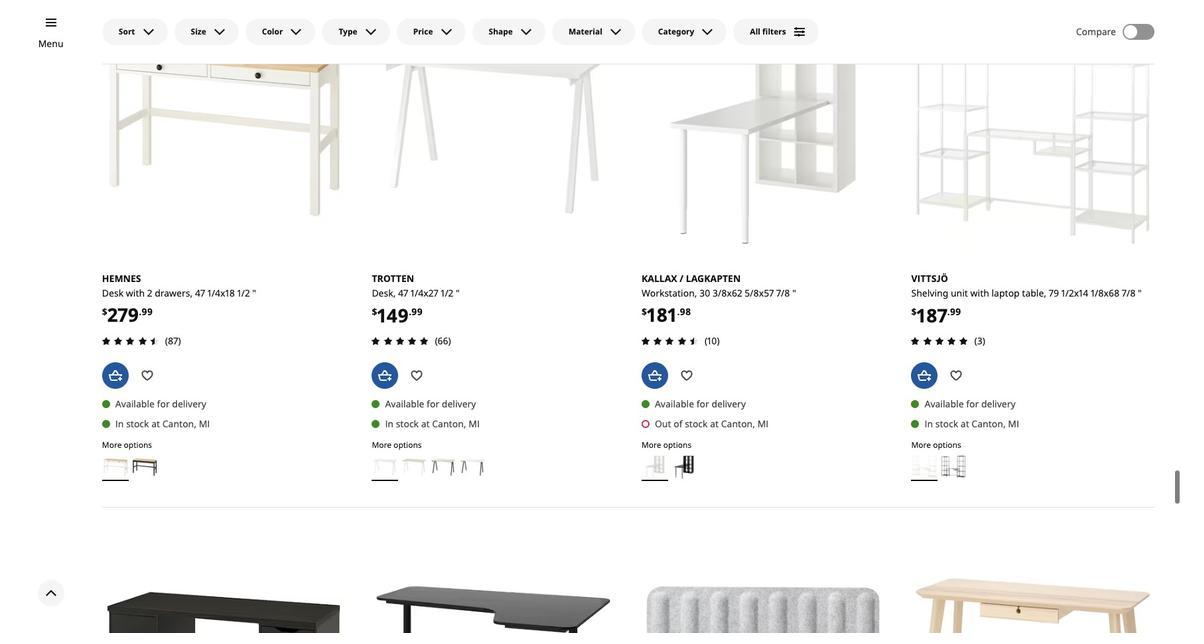Task type: describe. For each thing, give the bounding box(es) containing it.
187
[[917, 302, 948, 328]]

$ inside hemnes desk with 2 drawers, 47 1/4x18 1/2 " $ 279 . 99
[[102, 306, 107, 318]]

" inside trotten desk, 47 1/4x27 1/2 " $ 149 . 99
[[456, 286, 460, 299]]

3/8x62
[[713, 286, 742, 299]]

98
[[680, 306, 691, 318]]

sort
[[119, 26, 135, 37]]

2 canton, from the left
[[721, 417, 755, 430]]

material button
[[552, 19, 635, 45]]

7/8 inside vittsjö shelving unit with laptop table, 79 1/2x14 1/8x68 7/8 " $ 187 . 99
[[1122, 286, 1136, 299]]

review: 4.8 out of 5 stars. total reviews: 66 image
[[368, 333, 432, 349]]

for for 279
[[157, 398, 170, 410]]

desk,
[[372, 286, 396, 299]]

for for 187
[[967, 398, 979, 410]]

available for delivery for 187
[[925, 398, 1016, 410]]

279
[[107, 302, 139, 328]]

79
[[1049, 286, 1059, 299]]

vittsjö shelving unit with laptop table, 79 1/2x14 1/8x68 7/8 " $ 187 . 99
[[912, 272, 1142, 328]]

material
[[569, 26, 603, 37]]

$ inside vittsjö shelving unit with laptop table, 79 1/2x14 1/8x68 7/8 " $ 187 . 99
[[912, 306, 917, 318]]

1/2x14
[[1062, 286, 1089, 299]]

canton, for 149
[[432, 417, 466, 430]]

delivery for 181
[[712, 398, 746, 410]]

$ inside kallax / lagkapten workstation, 30 3/8x62 5/8x57 7/8 " $ 181 . 98
[[642, 306, 647, 318]]

kallax / lagkapten workstation, 30 3/8x62 5/8x57 7/8 " $ 181 . 98
[[642, 272, 796, 328]]

available for delivery for 149
[[385, 398, 476, 410]]

7/8 inside kallax / lagkapten workstation, 30 3/8x62 5/8x57 7/8 " $ 181 . 98
[[777, 286, 790, 299]]

149
[[377, 302, 409, 328]]

at for 279
[[151, 417, 160, 430]]

(87)
[[165, 334, 181, 347]]

unit
[[951, 286, 968, 299]]

size
[[191, 26, 206, 37]]

. inside vittsjö shelving unit with laptop table, 79 1/2x14 1/8x68 7/8 " $ 187 . 99
[[948, 306, 950, 318]]

of
[[674, 417, 683, 430]]

$ inside trotten desk, 47 1/4x27 1/2 " $ 149 . 99
[[372, 306, 377, 318]]

in for 187
[[925, 417, 933, 430]]

table,
[[1022, 286, 1047, 299]]

99 inside vittsjö shelving unit with laptop table, 79 1/2x14 1/8x68 7/8 " $ 187 . 99
[[950, 306, 961, 318]]

delivery for 149
[[442, 398, 476, 410]]

" inside hemnes desk with 2 drawers, 47 1/4x18 1/2 " $ 279 . 99
[[252, 286, 256, 299]]

more for 279
[[102, 439, 122, 451]]

out
[[655, 417, 671, 430]]

in stock at canton, mi for 187
[[925, 417, 1019, 430]]

more options for 279
[[102, 439, 152, 451]]

review: 5 out of 5 stars. total reviews: 3 image
[[908, 333, 972, 349]]

with inside vittsjö shelving unit with laptop table, 79 1/2x14 1/8x68 7/8 " $ 187 . 99
[[971, 286, 990, 299]]

available for delivery for 279
[[115, 398, 206, 410]]

for for 149
[[427, 398, 440, 410]]

in for 149
[[385, 417, 394, 430]]

stock for 149
[[396, 417, 419, 430]]

type button
[[322, 19, 390, 45]]

more options for 181
[[642, 439, 692, 451]]

all filters button
[[734, 19, 819, 45]]

color
[[262, 26, 283, 37]]

hemnes desk with 2 drawers, 47 1/4x18 1/2 " $ 279 . 99
[[102, 272, 256, 328]]

" inside kallax / lagkapten workstation, 30 3/8x62 5/8x57 7/8 " $ 181 . 98
[[793, 286, 796, 299]]

review: 4.7 out of 5 stars. total reviews: 10 image
[[638, 333, 702, 349]]

more for 181
[[642, 439, 661, 451]]

/
[[680, 272, 684, 284]]

at for 187
[[961, 417, 970, 430]]



Task type: vqa. For each thing, say whether or not it's contained in the screenshot.


Task type: locate. For each thing, give the bounding box(es) containing it.
30
[[700, 286, 710, 299]]

" right 1/4x18
[[252, 286, 256, 299]]

. inside trotten desk, 47 1/4x27 1/2 " $ 149 . 99
[[409, 306, 412, 318]]

shelving
[[912, 286, 949, 299]]

. down shelving
[[948, 306, 950, 318]]

1 7/8 from the left
[[777, 286, 790, 299]]

options for 181
[[663, 439, 692, 451]]

3 more options from the left
[[372, 439, 422, 451]]

99
[[142, 306, 153, 318], [412, 306, 423, 318], [950, 306, 961, 318]]

available for 149
[[385, 398, 424, 410]]

$ down workstation,
[[642, 306, 647, 318]]

4 delivery from the left
[[982, 398, 1016, 410]]

. inside kallax / lagkapten workstation, 30 3/8x62 5/8x57 7/8 " $ 181 . 98
[[677, 306, 680, 318]]

7/8 right 5/8x57
[[777, 286, 790, 299]]

delivery
[[172, 398, 206, 410], [712, 398, 746, 410], [442, 398, 476, 410], [982, 398, 1016, 410]]

" right the 1/8x68
[[1138, 286, 1142, 299]]

1/2
[[237, 286, 250, 299], [441, 286, 454, 299]]

in stock at canton, mi
[[115, 417, 210, 430], [385, 417, 480, 430], [925, 417, 1019, 430]]

.
[[139, 306, 142, 318], [677, 306, 680, 318], [409, 306, 412, 318], [948, 306, 950, 318]]

shape button
[[472, 19, 546, 45]]

delivery for 187
[[982, 398, 1016, 410]]

2 47 from the left
[[398, 286, 408, 299]]

. down workstation,
[[677, 306, 680, 318]]

at
[[151, 417, 160, 430], [710, 417, 719, 430], [421, 417, 430, 430], [961, 417, 970, 430]]

delivery up out of stock at canton, mi
[[712, 398, 746, 410]]

available for delivery down (87)
[[115, 398, 206, 410]]

more options for 149
[[372, 439, 422, 451]]

mi for 187
[[1008, 417, 1019, 430]]

1 horizontal spatial 99
[[412, 306, 423, 318]]

shape
[[489, 26, 513, 37]]

99 down 1/4x27
[[412, 306, 423, 318]]

1 horizontal spatial with
[[971, 286, 990, 299]]

1 99 from the left
[[142, 306, 153, 318]]

2
[[147, 286, 152, 299]]

1 " from the left
[[252, 286, 256, 299]]

2 options from the left
[[663, 439, 692, 451]]

2 in stock at canton, mi from the left
[[385, 417, 480, 430]]

more options
[[102, 439, 152, 451], [642, 439, 692, 451], [372, 439, 422, 451], [912, 439, 962, 451]]

1 horizontal spatial 7/8
[[1122, 286, 1136, 299]]

price button
[[397, 19, 466, 45]]

2 at from the left
[[710, 417, 719, 430]]

3 options from the left
[[394, 439, 422, 451]]

available for delivery up out of stock at canton, mi
[[655, 398, 746, 410]]

2 for from the left
[[697, 398, 709, 410]]

all
[[750, 26, 761, 37]]

2 available for delivery from the left
[[655, 398, 746, 410]]

trotten
[[372, 272, 414, 284]]

2 horizontal spatial 99
[[950, 306, 961, 318]]

category
[[658, 26, 694, 37]]

47 inside hemnes desk with 2 drawers, 47 1/4x18 1/2 " $ 279 . 99
[[195, 286, 205, 299]]

available down "review: 4.8 out of 5 stars. total reviews: 66" image
[[385, 398, 424, 410]]

" right 5/8x57
[[793, 286, 796, 299]]

filters
[[763, 26, 786, 37]]

(66)
[[435, 334, 451, 347]]

3 available from the left
[[385, 398, 424, 410]]

workstation,
[[642, 286, 697, 299]]

available for delivery down (3)
[[925, 398, 1016, 410]]

with right unit
[[971, 286, 990, 299]]

4 mi from the left
[[1008, 417, 1019, 430]]

desk
[[102, 286, 124, 299]]

1/2 right 1/4x27
[[441, 286, 454, 299]]

delivery down (3)
[[982, 398, 1016, 410]]

1 mi from the left
[[199, 417, 210, 430]]

$ down desk
[[102, 306, 107, 318]]

available down the review: 5 out of 5 stars. total reviews: 3 image
[[925, 398, 964, 410]]

1 in stock at canton, mi from the left
[[115, 417, 210, 430]]

with left 2
[[126, 286, 145, 299]]

options for 279
[[124, 439, 152, 451]]

99 inside trotten desk, 47 1/4x27 1/2 " $ 149 . 99
[[412, 306, 423, 318]]

1 delivery from the left
[[172, 398, 206, 410]]

99 inside hemnes desk with 2 drawers, 47 1/4x18 1/2 " $ 279 . 99
[[142, 306, 153, 318]]

delivery for 279
[[172, 398, 206, 410]]

2 in from the left
[[385, 417, 394, 430]]

1/2 inside hemnes desk with 2 drawers, 47 1/4x18 1/2 " $ 279 . 99
[[237, 286, 250, 299]]

0 horizontal spatial 1/2
[[237, 286, 250, 299]]

more
[[102, 439, 122, 451], [642, 439, 661, 451], [372, 439, 392, 451], [912, 439, 931, 451]]

2 with from the left
[[971, 286, 990, 299]]

0 horizontal spatial in
[[115, 417, 124, 430]]

lagkapten
[[686, 272, 741, 284]]

2 available from the left
[[655, 398, 694, 410]]

2 horizontal spatial in stock at canton, mi
[[925, 417, 1019, 430]]

available
[[115, 398, 155, 410], [655, 398, 694, 410], [385, 398, 424, 410], [925, 398, 964, 410]]

price
[[413, 26, 433, 37]]

2 7/8 from the left
[[1122, 286, 1136, 299]]

for down (3)
[[967, 398, 979, 410]]

for for 181
[[697, 398, 709, 410]]

in for 279
[[115, 417, 124, 430]]

4 $ from the left
[[912, 306, 917, 318]]

at for 149
[[421, 417, 430, 430]]

0 horizontal spatial 99
[[142, 306, 153, 318]]

(10)
[[705, 334, 720, 347]]

hemnes
[[102, 272, 141, 284]]

2 . from the left
[[677, 306, 680, 318]]

1 with from the left
[[126, 286, 145, 299]]

47 down trotten
[[398, 286, 408, 299]]

1 available from the left
[[115, 398, 155, 410]]

available down "review: 4.5 out of 5 stars. total reviews: 87" image
[[115, 398, 155, 410]]

compare
[[1076, 25, 1116, 38]]

size button
[[174, 19, 239, 45]]

3 . from the left
[[409, 306, 412, 318]]

color button
[[245, 19, 316, 45]]

for down (66)
[[427, 398, 440, 410]]

47 left 1/4x18
[[195, 286, 205, 299]]

. inside hemnes desk with 2 drawers, 47 1/4x18 1/2 " $ 279 . 99
[[139, 306, 142, 318]]

laptop
[[992, 286, 1020, 299]]

2 more from the left
[[642, 439, 661, 451]]

99 down 2
[[142, 306, 153, 318]]

available for 181
[[655, 398, 694, 410]]

"
[[252, 286, 256, 299], [793, 286, 796, 299], [456, 286, 460, 299], [1138, 286, 1142, 299]]

47 inside trotten desk, 47 1/4x27 1/2 " $ 149 . 99
[[398, 286, 408, 299]]

99 down unit
[[950, 306, 961, 318]]

1 horizontal spatial 1/2
[[441, 286, 454, 299]]

available for 187
[[925, 398, 964, 410]]

more options for 187
[[912, 439, 962, 451]]

4 more from the left
[[912, 439, 931, 451]]

1 canton, from the left
[[162, 417, 196, 430]]

3 stock from the left
[[396, 417, 419, 430]]

options
[[124, 439, 152, 451], [663, 439, 692, 451], [394, 439, 422, 451], [933, 439, 962, 451]]

1 $ from the left
[[102, 306, 107, 318]]

3 " from the left
[[456, 286, 460, 299]]

2 stock from the left
[[685, 417, 708, 430]]

4 available from the left
[[925, 398, 964, 410]]

1 more from the left
[[102, 439, 122, 451]]

. down 1/4x27
[[409, 306, 412, 318]]

1 at from the left
[[151, 417, 160, 430]]

1 47 from the left
[[195, 286, 205, 299]]

1 horizontal spatial in stock at canton, mi
[[385, 417, 480, 430]]

4 at from the left
[[961, 417, 970, 430]]

menu button
[[38, 37, 63, 51]]

for up out of stock at canton, mi
[[697, 398, 709, 410]]

1/4x18
[[208, 286, 235, 299]]

1/2 right 1/4x18
[[237, 286, 250, 299]]

" right 1/4x27
[[456, 286, 460, 299]]

1 1/2 from the left
[[237, 286, 250, 299]]

2 horizontal spatial in
[[925, 417, 933, 430]]

category button
[[642, 19, 727, 45]]

3 more from the left
[[372, 439, 392, 451]]

mi for 279
[[199, 417, 210, 430]]

delivery down (87)
[[172, 398, 206, 410]]

181
[[647, 302, 677, 328]]

mi for 149
[[469, 417, 480, 430]]

available up of
[[655, 398, 694, 410]]

trotten desk, 47 1/4x27 1/2 " $ 149 . 99
[[372, 272, 460, 328]]

in stock at canton, mi for 149
[[385, 417, 480, 430]]

mi
[[199, 417, 210, 430], [758, 417, 769, 430], [469, 417, 480, 430], [1008, 417, 1019, 430]]

4 options from the left
[[933, 439, 962, 451]]

4 stock from the left
[[936, 417, 959, 430]]

review: 4.5 out of 5 stars. total reviews: 87 image
[[98, 333, 163, 349]]

5/8x57
[[745, 286, 774, 299]]

1 for from the left
[[157, 398, 170, 410]]

2 99 from the left
[[412, 306, 423, 318]]

7/8
[[777, 286, 790, 299], [1122, 286, 1136, 299]]

7/8 right the 1/8x68
[[1122, 286, 1136, 299]]

in
[[115, 417, 124, 430], [385, 417, 394, 430], [925, 417, 933, 430]]

type
[[339, 26, 357, 37]]

2 delivery from the left
[[712, 398, 746, 410]]

4 more options from the left
[[912, 439, 962, 451]]

available for 279
[[115, 398, 155, 410]]

0 horizontal spatial 47
[[195, 286, 205, 299]]

(3)
[[975, 334, 986, 347]]

" inside vittsjö shelving unit with laptop table, 79 1/2x14 1/8x68 7/8 " $ 187 . 99
[[1138, 286, 1142, 299]]

available for delivery for 181
[[655, 398, 746, 410]]

. up "review: 4.5 out of 5 stars. total reviews: 87" image
[[139, 306, 142, 318]]

in stock at canton, mi for 279
[[115, 417, 210, 430]]

drawers,
[[155, 286, 193, 299]]

more for 149
[[372, 439, 392, 451]]

3 for from the left
[[427, 398, 440, 410]]

1 more options from the left
[[102, 439, 152, 451]]

2 more options from the left
[[642, 439, 692, 451]]

0 horizontal spatial 7/8
[[777, 286, 790, 299]]

kallax
[[642, 272, 677, 284]]

1 horizontal spatial 47
[[398, 286, 408, 299]]

4 for from the left
[[967, 398, 979, 410]]

canton, for 187
[[972, 417, 1006, 430]]

3 in from the left
[[925, 417, 933, 430]]

more for 187
[[912, 439, 931, 451]]

out of stock at canton, mi
[[655, 417, 769, 430]]

sort button
[[102, 19, 168, 45]]

stock for 187
[[936, 417, 959, 430]]

with
[[126, 286, 145, 299], [971, 286, 990, 299]]

3 in stock at canton, mi from the left
[[925, 417, 1019, 430]]

for down (87)
[[157, 398, 170, 410]]

4 canton, from the left
[[972, 417, 1006, 430]]

canton, for 279
[[162, 417, 196, 430]]

1/2 inside trotten desk, 47 1/4x27 1/2 " $ 149 . 99
[[441, 286, 454, 299]]

stock
[[126, 417, 149, 430], [685, 417, 708, 430], [396, 417, 419, 430], [936, 417, 959, 430]]

2 $ from the left
[[642, 306, 647, 318]]

delivery down (66)
[[442, 398, 476, 410]]

options for 187
[[933, 439, 962, 451]]

3 99 from the left
[[950, 306, 961, 318]]

4 available for delivery from the left
[[925, 398, 1016, 410]]

stock for 279
[[126, 417, 149, 430]]

3 available for delivery from the left
[[385, 398, 476, 410]]

available for delivery down (66)
[[385, 398, 476, 410]]

3 delivery from the left
[[442, 398, 476, 410]]

available for delivery
[[115, 398, 206, 410], [655, 398, 746, 410], [385, 398, 476, 410], [925, 398, 1016, 410]]

0 horizontal spatial with
[[126, 286, 145, 299]]

2 " from the left
[[793, 286, 796, 299]]

1 horizontal spatial in
[[385, 417, 394, 430]]

3 at from the left
[[421, 417, 430, 430]]

1/4x27
[[411, 286, 438, 299]]

3 mi from the left
[[469, 417, 480, 430]]

1 options from the left
[[124, 439, 152, 451]]

2 mi from the left
[[758, 417, 769, 430]]

1 in from the left
[[115, 417, 124, 430]]

for
[[157, 398, 170, 410], [697, 398, 709, 410], [427, 398, 440, 410], [967, 398, 979, 410]]

menu
[[38, 37, 63, 50]]

with inside hemnes desk with 2 drawers, 47 1/4x18 1/2 " $ 279 . 99
[[126, 286, 145, 299]]

1 . from the left
[[139, 306, 142, 318]]

0 horizontal spatial in stock at canton, mi
[[115, 417, 210, 430]]

1/8x68
[[1091, 286, 1120, 299]]

2 1/2 from the left
[[441, 286, 454, 299]]

all filters
[[750, 26, 786, 37]]

$
[[102, 306, 107, 318], [642, 306, 647, 318], [372, 306, 377, 318], [912, 306, 917, 318]]

$ down shelving
[[912, 306, 917, 318]]

4 . from the left
[[948, 306, 950, 318]]

vittsjö
[[912, 272, 948, 284]]

47
[[195, 286, 205, 299], [398, 286, 408, 299]]

options for 149
[[394, 439, 422, 451]]

3 canton, from the left
[[432, 417, 466, 430]]

4 " from the left
[[1138, 286, 1142, 299]]

1 stock from the left
[[126, 417, 149, 430]]

1 available for delivery from the left
[[115, 398, 206, 410]]

3 $ from the left
[[372, 306, 377, 318]]

canton,
[[162, 417, 196, 430], [721, 417, 755, 430], [432, 417, 466, 430], [972, 417, 1006, 430]]

$ down desk,
[[372, 306, 377, 318]]



